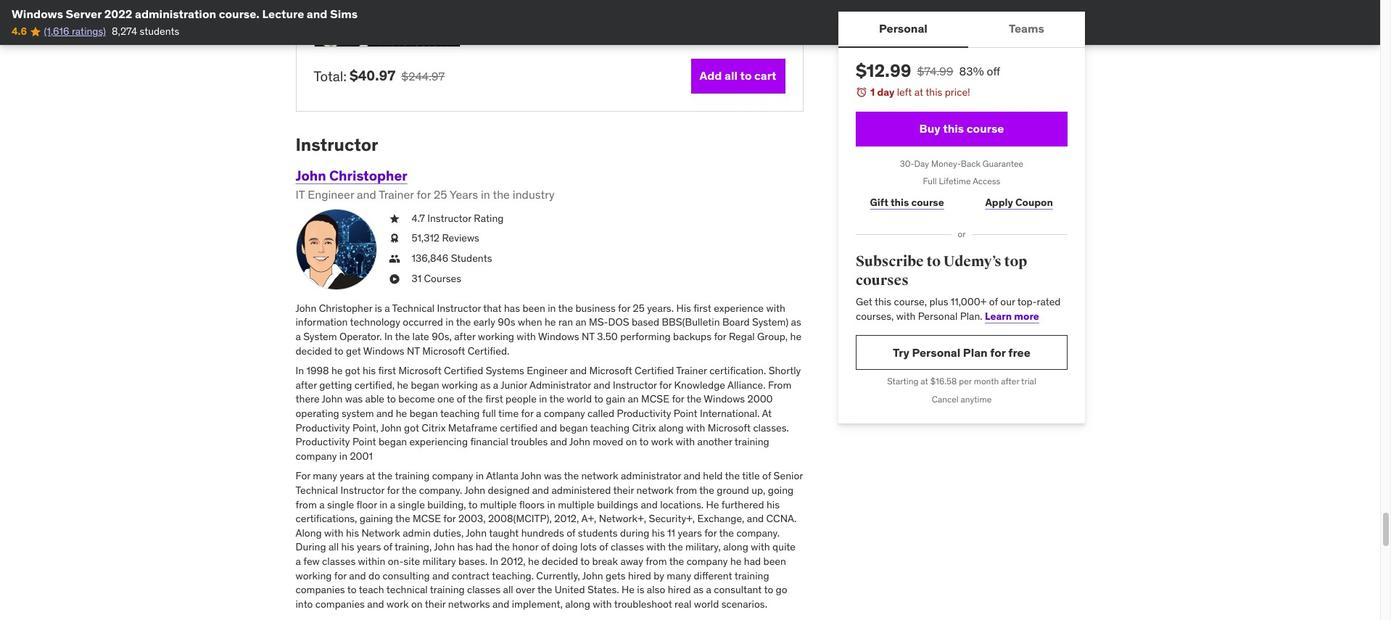 Task type: describe. For each thing, give the bounding box(es) containing it.
with down during
[[647, 541, 666, 554]]

0 horizontal spatial has
[[457, 541, 473, 554]]

0 horizontal spatial as
[[480, 378, 491, 392]]

and up troubles
[[540, 421, 557, 434]]

of down hundreds
[[541, 541, 550, 554]]

$12.99 $74.99 83% off
[[856, 59, 1000, 82]]

in left 2001
[[339, 450, 347, 463]]

teach
[[359, 583, 384, 596]]

on-
[[388, 555, 404, 568]]

get
[[346, 344, 361, 357]]

and right troubles
[[550, 435, 567, 448]]

company up building,
[[432, 470, 473, 483]]

for inside try personal plan for free link
[[990, 345, 1006, 360]]

for up military, at bottom
[[704, 526, 717, 539]]

1 horizontal spatial technical
[[392, 302, 435, 315]]

years
[[450, 187, 478, 202]]

personal inside get this course, plus 11,000+ of our top-rated courses, with personal plan.
[[918, 310, 957, 323]]

over
[[516, 583, 535, 596]]

contract
[[452, 569, 490, 582]]

late
[[412, 330, 429, 343]]

course,
[[894, 295, 927, 308]]

$74.99
[[917, 64, 953, 78]]

honor
[[512, 541, 539, 554]]

1 horizontal spatial point
[[674, 407, 697, 420]]

more
[[1014, 310, 1039, 323]]

with down states.
[[593, 597, 612, 611]]

to up '2003,'
[[468, 498, 478, 511]]

become
[[398, 393, 435, 406]]

to up administrator
[[639, 435, 649, 448]]

for inside john christopher it engineer and trainer for 25 years in the industry
[[417, 187, 431, 202]]

john christopher is a technical instructor that has been in the business for 25 years. his first experience with information technology occurred in the early 90s when he ran an ms-dos based bbs(bulletin board system) as a system operator. in the late 90s, after working with windows nt 3.50 performing backups for regal group, he decided to get windows nt microsoft certified. in 1998 he got his first microsoft certified systems engineer and microsoft certified trainer certification. shortly after getting certified, he began working as a junior administrator and instructor for knowledge alliance. from there john was able to become one of the first people in the world to gain an mcse for the windows 2000 operating system and he began teaching full time for a company called productivity point international. at productivity point, john got citrix metaframe certified and began teaching citrix along with microsoft classes. productivity point began experiencing financial troubles and john moved on to work with another training company in 2001 for many years at the training company in atlanta john was the network administrator and held the title of senior technical instructor for the company. john designed and administered their network from the ground up, going from a single floor in a single building, to multiple floors in multiple buildings and locations. he furthered his certifications, gaining the mcse for 2003, 2008(mcitp), 2012, a+, network+, security+, exchange, and ccna. along with his network admin duties, john taught hundreds of students during his 11 years for the company. during all his years of training, john has had the honor of doing lots of classes with the military, along with quite a few classes within on-site military bases. in 2012, he decided to break away from the company he had been working for and do consulting and contract teaching. currently, john gets hired by many different training companies to teach technical training classes all over the united states. he is also hired as a consultant to go into companies and work on their networks and implement, along with troubleshoot real world scenarios.
[[296, 302, 803, 611]]

trainer inside john christopher is a technical instructor that has been in the business for 25 years. his first experience with information technology occurred in the early 90s when he ran an ms-dos based bbs(bulletin board system) as a system operator. in the late 90s, after working with windows nt 3.50 performing backups for regal group, he decided to get windows nt microsoft certified. in 1998 he got his first microsoft certified systems engineer and microsoft certified trainer certification. shortly after getting certified, he began working as a junior administrator and instructor for knowledge alliance. from there john was able to become one of the first people in the world to gain an mcse for the windows 2000 operating system and he began teaching full time for a company called productivity point international. at productivity point, john got citrix metaframe certified and began teaching citrix along with microsoft classes. productivity point began experiencing financial troubles and john moved on to work with another training company in 2001 for many years at the training company in atlanta john was the network administrator and held the title of senior technical instructor for the company. john designed and administered their network from the ground up, going from a single floor in a single building, to multiple floors in multiple buildings and locations. he furthered his certifications, gaining the mcse for 2003, 2008(mcitp), 2012, a+, network+, security+, exchange, and ccna. along with his network admin duties, john taught hundreds of students during his 11 years for the company. during all his years of training, john has had the honor of doing lots of classes with the military, along with quite a few classes within on-site military bases. in 2012, he decided to break away from the company he had been working for and do consulting and contract teaching. currently, john gets hired by many different training companies to teach technical training classes all over the united states. he is also hired as a consultant to go into companies and work on their networks and implement, along with troubleshoot real world scenarios.
[[676, 364, 707, 377]]

windows down operator.
[[363, 344, 404, 357]]

and down furthered
[[747, 512, 764, 525]]

do
[[369, 569, 380, 582]]

90s
[[498, 316, 515, 329]]

1 horizontal spatial network
[[636, 484, 674, 497]]

windows up international.
[[704, 393, 745, 406]]

with left another
[[676, 435, 695, 448]]

microsoft up gain
[[589, 364, 632, 377]]

this down $74.99
[[925, 86, 942, 99]]

microsoft down the 90s, on the bottom
[[422, 344, 465, 357]]

into
[[296, 597, 313, 611]]

ms-
[[589, 316, 608, 329]]

students inside john christopher is a technical instructor that has been in the business for 25 years. his first experience with information technology occurred in the early 90s when he ran an ms-dos based bbs(bulletin board system) as a system operator. in the late 90s, after working with windows nt 3.50 performing backups for regal group, he decided to get windows nt microsoft certified. in 1998 he got his first microsoft certified systems engineer and microsoft certified trainer certification. shortly after getting certified, he began working as a junior administrator and instructor for knowledge alliance. from there john was able to become one of the first people in the world to gain an mcse for the windows 2000 operating system and he began teaching full time for a company called productivity point international. at productivity point, john got citrix metaframe certified and began teaching citrix along with microsoft classes. productivity point began experiencing financial troubles and john moved on to work with another training company in 2001 for many years at the training company in atlanta john was the network administrator and held the title of senior technical instructor for the company. john designed and administered their network from the ground up, going from a single floor in a single building, to multiple floors in multiple buildings and locations. he furthered his certifications, gaining the mcse for 2003, 2008(mcitp), 2012, a+, network+, security+, exchange, and ccna. along with his network admin duties, john taught hundreds of students during his 11 years for the company. during all his years of training, john has had the honor of doing lots of classes with the military, along with quite a few classes within on-site military bases. in 2012, he decided to break away from the company he had been working for and do consulting and contract teaching. currently, john gets hired by many different training companies to teach technical training classes all over the united states. he is also hired as a consultant to go into companies and work on their networks and implement, along with troubleshoot real world scenarios.
[[578, 526, 618, 539]]

john christopher image
[[296, 209, 377, 290]]

and down 'teaching.'
[[493, 597, 509, 611]]

0 horizontal spatial had
[[476, 541, 493, 554]]

company up the for
[[296, 450, 337, 463]]

trainer inside john christopher it engineer and trainer for 25 years in the industry
[[379, 187, 414, 202]]

money-
[[931, 158, 961, 169]]

2 vertical spatial as
[[693, 583, 704, 596]]

starting at $16.58 per month after trial cancel anytime
[[887, 376, 1036, 405]]

to right able
[[387, 393, 396, 406]]

2 vertical spatial all
[[503, 583, 513, 596]]

1 horizontal spatial is
[[637, 583, 644, 596]]

experiencing
[[409, 435, 468, 448]]

scenarios.
[[721, 597, 767, 611]]

per
[[959, 376, 971, 387]]

2 vertical spatial in
[[490, 555, 498, 568]]

2 horizontal spatial first
[[694, 302, 711, 315]]

plus
[[929, 295, 948, 308]]

2 vertical spatial working
[[296, 569, 332, 582]]

training up networks
[[430, 583, 465, 596]]

course for gift this course
[[911, 196, 944, 209]]

to left teach
[[347, 583, 357, 596]]

military,
[[685, 541, 721, 554]]

that
[[483, 302, 502, 315]]

0 horizontal spatial got
[[345, 364, 360, 377]]

he left ran
[[545, 316, 556, 329]]

in up 'gaining' at left
[[380, 498, 388, 511]]

with up the system)
[[766, 302, 786, 315]]

financial
[[470, 435, 508, 448]]

1 horizontal spatial company.
[[737, 526, 780, 539]]

30-day money-back guarantee full lifetime access
[[900, 158, 1023, 187]]

0 horizontal spatial nt
[[407, 344, 420, 357]]

ratings)
[[72, 25, 106, 38]]

8,274 students
[[112, 25, 179, 38]]

0 horizontal spatial many
[[313, 470, 337, 483]]

building,
[[427, 498, 466, 511]]

united
[[555, 583, 585, 596]]

31 courses
[[412, 272, 461, 285]]

0 horizontal spatial from
[[296, 498, 317, 511]]

rated
[[1037, 295, 1060, 308]]

title
[[742, 470, 760, 483]]

performing
[[620, 330, 671, 343]]

this for buy this course
[[943, 121, 964, 136]]

windows server 2022 administration course. lecture and sims
[[12, 7, 358, 21]]

1 horizontal spatial on
[[626, 435, 637, 448]]

during
[[620, 526, 649, 539]]

for left do
[[334, 569, 347, 582]]

1 vertical spatial teaching
[[590, 421, 630, 434]]

engineer inside john christopher it engineer and trainer for 25 years in the industry
[[308, 187, 354, 202]]

teams
[[1009, 21, 1044, 36]]

0 vertical spatial was
[[345, 393, 363, 406]]

board
[[722, 316, 750, 329]]

atlanta
[[486, 470, 519, 483]]

and left held
[[684, 470, 701, 483]]

1 multiple from the left
[[480, 498, 517, 511]]

began left experiencing
[[379, 435, 407, 448]]

$16.58
[[930, 376, 957, 387]]

25 inside john christopher it engineer and trainer for 25 years in the industry
[[434, 187, 447, 202]]

1 vertical spatial first
[[378, 364, 396, 377]]

knowledge
[[674, 378, 725, 392]]

instructor up '51,312 reviews'
[[427, 212, 471, 225]]

for up 'gaining' at left
[[387, 484, 399, 497]]

called
[[588, 407, 614, 420]]

0 vertical spatial their
[[613, 484, 634, 497]]

he down become
[[396, 407, 407, 420]]

0 horizontal spatial students
[[140, 25, 179, 38]]

in right people
[[539, 393, 547, 406]]

1 single from the left
[[327, 498, 354, 511]]

his down going
[[767, 498, 780, 511]]

0 horizontal spatial point
[[352, 435, 376, 448]]

xsmall image
[[388, 272, 400, 286]]

4.6
[[12, 25, 27, 38]]

0 horizontal spatial on
[[411, 597, 423, 611]]

ran
[[558, 316, 573, 329]]

0 horizontal spatial along
[[565, 597, 590, 611]]

server
[[66, 7, 102, 21]]

2003,
[[458, 512, 486, 525]]

and left do
[[349, 569, 366, 582]]

2 vertical spatial productivity
[[296, 435, 350, 448]]

2 horizontal spatial along
[[723, 541, 748, 554]]

1 vertical spatial technical
[[296, 484, 338, 497]]

site
[[404, 555, 420, 568]]

1 vertical spatial in
[[296, 364, 304, 377]]

of up 'doing'
[[567, 526, 575, 539]]

business
[[576, 302, 616, 315]]

for left knowledge
[[659, 378, 672, 392]]

microsoft down international.
[[708, 421, 751, 434]]

0 vertical spatial mcse
[[641, 393, 670, 406]]

1 vertical spatial world
[[694, 597, 719, 611]]

ccna.
[[766, 512, 797, 525]]

top
[[1004, 252, 1027, 271]]

bases.
[[458, 555, 488, 568]]

another
[[697, 435, 732, 448]]

and down military
[[432, 569, 449, 582]]

2 vertical spatial years
[[357, 541, 381, 554]]

1 citrix from the left
[[422, 421, 446, 434]]

a left system
[[296, 330, 301, 343]]

1 horizontal spatial after
[[454, 330, 476, 343]]

0 horizontal spatial company.
[[419, 484, 462, 497]]

administered
[[552, 484, 611, 497]]

2 vertical spatial classes
[[467, 583, 501, 596]]

in left atlanta
[[476, 470, 484, 483]]

1 vertical spatial hired
[[668, 583, 691, 596]]

moved
[[593, 435, 623, 448]]

4.7 instructor rating
[[412, 212, 504, 225]]

0 vertical spatial in
[[384, 330, 393, 343]]

his left network
[[346, 526, 359, 539]]

0 vertical spatial companies
[[296, 583, 345, 596]]

instructor up john christopher link
[[296, 133, 378, 156]]

1 vertical spatial an
[[628, 393, 639, 406]]

0 horizontal spatial been
[[523, 302, 545, 315]]

teaching.
[[492, 569, 534, 582]]

2 single from the left
[[398, 498, 425, 511]]

0 vertical spatial nt
[[582, 330, 595, 343]]

along
[[296, 526, 322, 539]]

a down different
[[706, 583, 712, 596]]

total: $40.97 $244.97
[[314, 67, 445, 85]]

full
[[482, 407, 496, 420]]

1 horizontal spatial got
[[404, 421, 419, 434]]

and up gain
[[594, 378, 611, 392]]

subscribe
[[856, 252, 924, 271]]

international.
[[700, 407, 760, 420]]

1 vertical spatial was
[[544, 470, 562, 483]]

personal button
[[838, 12, 968, 46]]

2 vertical spatial first
[[485, 393, 503, 406]]

1 horizontal spatial along
[[659, 421, 684, 434]]

john down getting on the left bottom of the page
[[322, 393, 343, 406]]

0 horizontal spatial mcse
[[413, 512, 441, 525]]

his down certifications,
[[341, 541, 354, 554]]

with up another
[[686, 421, 705, 434]]

a down systems
[[493, 378, 499, 392]]

john up '2003,'
[[464, 484, 485, 497]]

system
[[342, 407, 374, 420]]

company down the administrator
[[544, 407, 585, 420]]

0 vertical spatial years
[[340, 470, 364, 483]]

windows down ran
[[538, 330, 579, 343]]

bbs(bulletin
[[662, 316, 720, 329]]

1 vertical spatial productivity
[[296, 421, 350, 434]]

of down network
[[384, 541, 392, 554]]

1 horizontal spatial has
[[504, 302, 520, 315]]

he right group,
[[790, 330, 802, 343]]

began up become
[[411, 378, 439, 392]]

1 vertical spatial years
[[678, 526, 702, 539]]

for down board
[[714, 330, 726, 343]]

company down military, at bottom
[[687, 555, 728, 568]]

0 vertical spatial from
[[676, 484, 697, 497]]

john up information
[[296, 302, 317, 315]]

plan.
[[960, 310, 982, 323]]

0 horizontal spatial after
[[296, 378, 317, 392]]

training up consultant
[[735, 569, 769, 582]]

and up security+,
[[641, 498, 658, 511]]

and up the administrator
[[570, 364, 587, 377]]

he up different
[[730, 555, 742, 568]]

locations.
[[660, 498, 704, 511]]

1 vertical spatial been
[[763, 555, 786, 568]]

reviews
[[442, 232, 479, 245]]

john up states.
[[582, 569, 603, 582]]

2 horizontal spatial as
[[791, 316, 801, 329]]

a down people
[[536, 407, 541, 420]]

certified
[[500, 421, 538, 434]]

instructor up 'early'
[[437, 302, 481, 315]]

began down called
[[560, 421, 588, 434]]

0 horizontal spatial teaching
[[440, 407, 480, 420]]

of right 'title'
[[762, 470, 771, 483]]

0 vertical spatial at
[[914, 86, 923, 99]]

0 horizontal spatial he
[[622, 583, 635, 596]]

for up duties,
[[443, 512, 456, 525]]

troubleshoot
[[614, 597, 672, 611]]

there
[[296, 393, 320, 406]]

microsoft up become
[[399, 364, 442, 377]]

0 vertical spatial decided
[[296, 344, 332, 357]]

able
[[365, 393, 384, 406]]

windows up 4.6
[[12, 7, 63, 21]]

coupon
[[1015, 196, 1053, 209]]

john down '2003,'
[[466, 526, 487, 539]]

try personal plan for free
[[893, 345, 1030, 360]]

to left go
[[764, 583, 773, 596]]

system
[[303, 330, 337, 343]]

0 horizontal spatial world
[[567, 393, 592, 406]]

xsmall image for 136,846 students
[[388, 252, 400, 266]]

a up certifications,
[[319, 498, 325, 511]]

to left get
[[334, 344, 344, 357]]

learn
[[985, 310, 1012, 323]]

and down teach
[[367, 597, 384, 611]]

and left sims
[[307, 7, 327, 21]]

$40.97
[[350, 67, 396, 84]]

in up the 90s, on the bottom
[[446, 316, 454, 329]]

gift this course
[[870, 196, 944, 209]]

of up break
[[599, 541, 608, 554]]

group,
[[757, 330, 788, 343]]

after inside starting at $16.58 per month after trial cancel anytime
[[1001, 376, 1019, 387]]

systems
[[486, 364, 524, 377]]

1 horizontal spatial he
[[706, 498, 719, 511]]



Task type: locate. For each thing, give the bounding box(es) containing it.
buildings
[[597, 498, 638, 511]]

$244.97
[[401, 69, 445, 83]]

decided down system
[[296, 344, 332, 357]]

0 vertical spatial technical
[[392, 302, 435, 315]]

first up "bbs(bulletin"
[[694, 302, 711, 315]]

0 horizontal spatial trainer
[[379, 187, 414, 202]]

course
[[966, 121, 1004, 136], [911, 196, 944, 209]]

0 horizontal spatial first
[[378, 364, 396, 377]]

1 horizontal spatial from
[[646, 555, 667, 568]]

training down the classes.
[[735, 435, 769, 448]]

1 vertical spatial along
[[723, 541, 748, 554]]

single up "admin" in the bottom left of the page
[[398, 498, 425, 511]]

companies up into
[[296, 583, 345, 596]]

xsmall image
[[388, 212, 400, 226], [388, 232, 400, 246], [388, 252, 400, 266]]

many right by
[[667, 569, 691, 582]]

and inside john christopher it engineer and trainer for 25 years in the industry
[[357, 187, 376, 202]]

trainer
[[379, 187, 414, 202], [676, 364, 707, 377]]

1 horizontal spatial world
[[694, 597, 719, 611]]

classes.
[[753, 421, 789, 434]]

1 horizontal spatial many
[[667, 569, 691, 582]]

this inside "link"
[[891, 196, 909, 209]]

and up floors
[[532, 484, 549, 497]]

course for buy this course
[[966, 121, 1004, 136]]

the
[[493, 187, 510, 202], [558, 302, 573, 315], [456, 316, 471, 329], [395, 330, 410, 343], [468, 393, 483, 406], [550, 393, 564, 406], [687, 393, 702, 406], [378, 470, 393, 483], [564, 470, 579, 483], [725, 470, 740, 483], [402, 484, 417, 497], [699, 484, 714, 497], [395, 512, 410, 525], [719, 526, 734, 539], [495, 541, 510, 554], [668, 541, 683, 554], [669, 555, 684, 568], [537, 583, 552, 596]]

1 horizontal spatial had
[[744, 555, 761, 568]]

along
[[659, 421, 684, 434], [723, 541, 748, 554], [565, 597, 590, 611]]

to left cart
[[740, 68, 752, 83]]

4.7
[[412, 212, 425, 225]]

0 vertical spatial course
[[966, 121, 1004, 136]]

1 horizontal spatial teaching
[[590, 421, 630, 434]]

has up bases.
[[457, 541, 473, 554]]

to inside "subscribe to udemy's top courses"
[[926, 252, 941, 271]]

began
[[411, 378, 439, 392], [410, 407, 438, 420], [560, 421, 588, 434], [379, 435, 407, 448]]

along down knowledge
[[659, 421, 684, 434]]

1 horizontal spatial as
[[693, 583, 704, 596]]

from up certifications,
[[296, 498, 317, 511]]

2 certified from the left
[[635, 364, 674, 377]]

has up 90s
[[504, 302, 520, 315]]

with inside get this course, plus 11,000+ of our top-rated courses, with personal plan.
[[896, 310, 915, 323]]

month
[[974, 376, 999, 387]]

tab list containing personal
[[838, 12, 1085, 48]]

buy this course button
[[856, 111, 1067, 146]]

windows
[[12, 7, 63, 21], [538, 330, 579, 343], [363, 344, 404, 357], [704, 393, 745, 406]]

personal inside try personal plan for free link
[[912, 345, 960, 360]]

classes up away
[[611, 541, 644, 554]]

starting
[[887, 376, 918, 387]]

get this course, plus 11,000+ of our top-rated courses, with personal plan.
[[856, 295, 1060, 323]]

personal
[[879, 21, 927, 36], [918, 310, 957, 323], [912, 345, 960, 360]]

certifications,
[[296, 512, 357, 525]]

0 vertical spatial has
[[504, 302, 520, 315]]

course inside button
[[966, 121, 1004, 136]]

1 horizontal spatial all
[[503, 583, 513, 596]]

an right gain
[[628, 393, 639, 406]]

go
[[776, 583, 787, 596]]

0 vertical spatial productivity
[[617, 407, 671, 420]]

xsmall image for 4.7 instructor rating
[[388, 212, 400, 226]]

1 vertical spatial course
[[911, 196, 944, 209]]

0 vertical spatial an
[[576, 316, 587, 329]]

nt down late
[[407, 344, 420, 357]]

25 inside john christopher is a technical instructor that has been in the business for 25 years. his first experience with information technology occurred in the early 90s when he ran an ms-dos based bbs(bulletin board system) as a system operator. in the late 90s, after working with windows nt 3.50 performing backups for regal group, he decided to get windows nt microsoft certified. in 1998 he got his first microsoft certified systems engineer and microsoft certified trainer certification. shortly after getting certified, he began working as a junior administrator and instructor for knowledge alliance. from there john was able to become one of the first people in the world to gain an mcse for the windows 2000 operating system and he began teaching full time for a company called productivity point international. at productivity point, john got citrix metaframe certified and began teaching citrix along with microsoft classes. productivity point began experiencing financial troubles and john moved on to work with another training company in 2001 for many years at the training company in atlanta john was the network administrator and held the title of senior technical instructor for the company. john designed and administered their network from the ground up, going from a single floor in a single building, to multiple floors in multiple buildings and locations. he furthered his certifications, gaining the mcse for 2003, 2008(mcitp), 2012, a+, network+, security+, exchange, and ccna. along with his network admin duties, john taught hundreds of students during his 11 years for the company. during all his years of training, john has had the honor of doing lots of classes with the military, along with quite a few classes within on-site military bases. in 2012, he decided to break away from the company he had been working for and do consulting and contract teaching. currently, john gets hired by many different training companies to teach technical training classes all over the united states. he is also hired as a consultant to go into companies and work on their networks and implement, along with troubleshoot real world scenarios.
[[633, 302, 645, 315]]

years down 2001
[[340, 470, 364, 483]]

as
[[791, 316, 801, 329], [480, 378, 491, 392], [693, 583, 704, 596]]

students
[[140, 25, 179, 38], [578, 526, 618, 539]]

try
[[893, 345, 909, 360]]

all inside button
[[725, 68, 738, 83]]

course up back
[[966, 121, 1004, 136]]

john inside john christopher it engineer and trainer for 25 years in the industry
[[296, 167, 326, 184]]

instructor up gain
[[613, 378, 657, 392]]

at inside starting at $16.58 per month after trial cancel anytime
[[920, 376, 928, 387]]

1 xsmall image from the top
[[388, 212, 400, 226]]

1 horizontal spatial an
[[628, 393, 639, 406]]

mcse up "admin" in the bottom left of the page
[[413, 512, 441, 525]]

engineer inside john christopher is a technical instructor that has been in the business for 25 years. his first experience with information technology occurred in the early 90s when he ran an ms-dos based bbs(bulletin board system) as a system operator. in the late 90s, after working with windows nt 3.50 performing backups for regal group, he decided to get windows nt microsoft certified. in 1998 he got his first microsoft certified systems engineer and microsoft certified trainer certification. shortly after getting certified, he began working as a junior administrator and instructor for knowledge alliance. from there john was able to become one of the first people in the world to gain an mcse for the windows 2000 operating system and he began teaching full time for a company called productivity point international. at productivity point, john got citrix metaframe certified and began teaching citrix along with microsoft classes. productivity point began experiencing financial troubles and john moved on to work with another training company in 2001 for many years at the training company in atlanta john was the network administrator and held the title of senior technical instructor for the company. john designed and administered their network from the ground up, going from a single floor in a single building, to multiple floors in multiple buildings and locations. he furthered his certifications, gaining the mcse for 2003, 2008(mcitp), 2012, a+, network+, security+, exchange, and ccna. along with his network admin duties, john taught hundreds of students during his 11 years for the company. during all his years of training, john has had the honor of doing lots of classes with the military, along with quite a few classes within on-site military bases. in 2012, he decided to break away from the company he had been working for and do consulting and contract teaching. currently, john gets hired by many different training companies to teach technical training classes all over the united states. he is also hired as a consultant to go into companies and work on their networks and implement, along with troubleshoot real world scenarios.
[[527, 364, 568, 377]]

ground
[[717, 484, 749, 497]]

information
[[296, 316, 348, 329]]

states.
[[587, 583, 619, 596]]

in down technology
[[384, 330, 393, 343]]

1 horizontal spatial in
[[384, 330, 393, 343]]

to left udemy's
[[926, 252, 941, 271]]

working down few
[[296, 569, 332, 582]]

0 vertical spatial hired
[[628, 569, 651, 582]]

0 horizontal spatial 2012,
[[501, 555, 526, 568]]

1 vertical spatial on
[[411, 597, 423, 611]]

0 horizontal spatial citrix
[[422, 421, 446, 434]]

1 vertical spatial point
[[352, 435, 376, 448]]

1 vertical spatial 2012,
[[501, 555, 526, 568]]

in left business
[[548, 302, 556, 315]]

1 horizontal spatial was
[[544, 470, 562, 483]]

within
[[358, 555, 385, 568]]

few
[[303, 555, 320, 568]]

senior
[[774, 470, 803, 483]]

in right floors
[[547, 498, 555, 511]]

in inside john christopher it engineer and trainer for 25 years in the industry
[[481, 187, 490, 202]]

christopher inside john christopher it engineer and trainer for 25 years in the industry
[[329, 167, 407, 184]]

1 vertical spatial network
[[636, 484, 674, 497]]

apply coupon button
[[970, 188, 1067, 217]]

0 vertical spatial working
[[478, 330, 514, 343]]

guarantee
[[982, 158, 1023, 169]]

2 vertical spatial along
[[565, 597, 590, 611]]

has
[[504, 302, 520, 315], [457, 541, 473, 554]]

an
[[576, 316, 587, 329], [628, 393, 639, 406]]

nt down ms-
[[582, 330, 595, 343]]

gift
[[870, 196, 888, 209]]

christopher inside john christopher is a technical instructor that has been in the business for 25 years. his first experience with information technology occurred in the early 90s when he ran an ms-dos based bbs(bulletin board system) as a system operator. in the late 90s, after working with windows nt 3.50 performing backups for regal group, he decided to get windows nt microsoft certified. in 1998 he got his first microsoft certified systems engineer and microsoft certified trainer certification. shortly after getting certified, he began working as a junior administrator and instructor for knowledge alliance. from there john was able to become one of the first people in the world to gain an mcse for the windows 2000 operating system and he began teaching full time for a company called productivity point international. at productivity point, john got citrix metaframe certified and began teaching citrix along with microsoft classes. productivity point began experiencing financial troubles and john moved on to work with another training company in 2001 for many years at the training company in atlanta john was the network administrator and held the title of senior technical instructor for the company. john designed and administered their network from the ground up, going from a single floor in a single building, to multiple floors in multiple buildings and locations. he furthered his certifications, gaining the mcse for 2003, 2008(mcitp), 2012, a+, network+, security+, exchange, and ccna. along with his network admin duties, john taught hundreds of students during his 11 years for the company. during all his years of training, john has had the honor of doing lots of classes with the military, along with quite a few classes within on-site military bases. in 2012, he decided to break away from the company he had been working for and do consulting and contract teaching. currently, john gets hired by many different training companies to teach technical training classes all over the united states. he is also hired as a consultant to go into companies and work on their networks and implement, along with troubleshoot real world scenarios.
[[319, 302, 372, 315]]

he up getting on the left bottom of the page
[[331, 364, 343, 377]]

for down knowledge
[[672, 393, 684, 406]]

to inside button
[[740, 68, 752, 83]]

experience
[[714, 302, 764, 315]]

for up the '4.7'
[[417, 187, 431, 202]]

at inside john christopher is a technical instructor that has been in the business for 25 years. his first experience with information technology occurred in the early 90s when he ran an ms-dos based bbs(bulletin board system) as a system operator. in the late 90s, after working with windows nt 3.50 performing backups for regal group, he decided to get windows nt microsoft certified. in 1998 he got his first microsoft certified systems engineer and microsoft certified trainer certification. shortly after getting certified, he began working as a junior administrator and instructor for knowledge alliance. from there john was able to become one of the first people in the world to gain an mcse for the windows 2000 operating system and he began teaching full time for a company called productivity point international. at productivity point, john got citrix metaframe certified and began teaching citrix along with microsoft classes. productivity point began experiencing financial troubles and john moved on to work with another training company in 2001 for many years at the training company in atlanta john was the network administrator and held the title of senior technical instructor for the company. john designed and administered their network from the ground up, going from a single floor in a single building, to multiple floors in multiple buildings and locations. he furthered his certifications, gaining the mcse for 2003, 2008(mcitp), 2012, a+, network+, security+, exchange, and ccna. along with his network admin duties, john taught hundreds of students during his 11 years for the company. during all his years of training, john has had the honor of doing lots of classes with the military, along with quite a few classes within on-site military bases. in 2012, he decided to break away from the company he had been working for and do consulting and contract teaching. currently, john gets hired by many different training companies to teach technical training classes all over the united states. he is also hired as a consultant to go into companies and work on their networks and implement, along with troubleshoot real world scenarios.
[[366, 470, 375, 483]]

2000
[[747, 393, 773, 406]]

after up 'there'
[[296, 378, 317, 392]]

single up certifications,
[[327, 498, 354, 511]]

companies down teach
[[315, 597, 365, 611]]

1 vertical spatial mcse
[[413, 512, 441, 525]]

1 vertical spatial work
[[387, 597, 409, 611]]

been up "when"
[[523, 302, 545, 315]]

sims
[[330, 7, 358, 21]]

1 vertical spatial 25
[[633, 302, 645, 315]]

troubles
[[511, 435, 548, 448]]

classes right few
[[322, 555, 356, 568]]

2 horizontal spatial from
[[676, 484, 697, 497]]

1 vertical spatial students
[[578, 526, 618, 539]]

for up dos at the left bottom of the page
[[618, 302, 631, 315]]

1 vertical spatial personal
[[918, 310, 957, 323]]

1 vertical spatial many
[[667, 569, 691, 582]]

1 vertical spatial nt
[[407, 344, 420, 357]]

0 vertical spatial work
[[651, 435, 673, 448]]

0 vertical spatial engineer
[[308, 187, 354, 202]]

engineer up the administrator
[[527, 364, 568, 377]]

xsmall image up xsmall image on the left top of page
[[388, 252, 400, 266]]

0 vertical spatial had
[[476, 541, 493, 554]]

john right point,
[[381, 421, 402, 434]]

0 vertical spatial 2012,
[[554, 512, 579, 525]]

time
[[498, 407, 519, 420]]

xsmall image for 51,312 reviews
[[388, 232, 400, 246]]

exchange,
[[697, 512, 745, 525]]

0 vertical spatial been
[[523, 302, 545, 315]]

at
[[762, 407, 772, 420]]

christopher for john christopher is a technical instructor that has been in the business for 25 years. his first experience with information technology occurred in the early 90s when he ran an ms-dos based bbs(bulletin board system) as a system operator. in the late 90s, after working with windows nt 3.50 performing backups for regal group, he decided to get windows nt microsoft certified. in 1998 he got his first microsoft certified systems engineer and microsoft certified trainer certification. shortly after getting certified, he began working as a junior administrator and instructor for knowledge alliance. from there john was able to become one of the first people in the world to gain an mcse for the windows 2000 operating system and he began teaching full time for a company called productivity point international. at productivity point, john got citrix metaframe certified and began teaching citrix along with microsoft classes. productivity point began experiencing financial troubles and john moved on to work with another training company in 2001 for many years at the training company in atlanta john was the network administrator and held the title of senior technical instructor for the company. john designed and administered their network from the ground up, going from a single floor in a single building, to multiple floors in multiple buildings and locations. he furthered his certifications, gaining the mcse for 2003, 2008(mcitp), 2012, a+, network+, security+, exchange, and ccna. along with his network admin duties, john taught hundreds of students during his 11 years for the company. during all his years of training, john has had the honor of doing lots of classes with the military, along with quite a few classes within on-site military bases. in 2012, he decided to break away from the company he had been working for and do consulting and contract teaching. currently, john gets hired by many different training companies to teach technical training classes all over the united states. he is also hired as a consultant to go into companies and work on their networks and implement, along with troubleshoot real world scenarios.
[[319, 302, 372, 315]]

administration
[[135, 7, 216, 21]]

administrator
[[530, 378, 591, 392]]

company. down the ccna.
[[737, 526, 780, 539]]

buy this course
[[919, 121, 1004, 136]]

0 vertical spatial teaching
[[440, 407, 480, 420]]

certified,
[[355, 378, 395, 392]]

for
[[417, 187, 431, 202], [618, 302, 631, 315], [714, 330, 726, 343], [990, 345, 1006, 360], [659, 378, 672, 392], [672, 393, 684, 406], [521, 407, 534, 420], [387, 484, 399, 497], [443, 512, 456, 525], [704, 526, 717, 539], [334, 569, 347, 582]]

1 certified from the left
[[444, 364, 483, 377]]

and down john christopher link
[[357, 187, 376, 202]]

cancel
[[932, 394, 958, 405]]

1 horizontal spatial work
[[651, 435, 673, 448]]

floors
[[519, 498, 545, 511]]

2 multiple from the left
[[558, 498, 595, 511]]

1 horizontal spatial 2012,
[[554, 512, 579, 525]]

0 horizontal spatial single
[[327, 498, 354, 511]]

$12.99
[[856, 59, 911, 82]]

point,
[[352, 421, 379, 434]]

an right ran
[[576, 316, 587, 329]]

alliance.
[[728, 378, 766, 392]]

alarm image
[[856, 86, 867, 98]]

tab list
[[838, 12, 1085, 48]]

a up technology
[[385, 302, 390, 315]]

this for gift this course
[[891, 196, 909, 209]]

john up designed
[[521, 470, 542, 483]]

students down administration
[[140, 25, 179, 38]]

industry
[[513, 187, 555, 202]]

this inside button
[[943, 121, 964, 136]]

been down quite
[[763, 555, 786, 568]]

admin
[[403, 526, 431, 539]]

or
[[957, 229, 965, 240]]

25
[[434, 187, 447, 202], [633, 302, 645, 315]]

technical
[[386, 583, 428, 596]]

as down systems
[[480, 378, 491, 392]]

training down experiencing
[[395, 470, 430, 483]]

trial
[[1021, 376, 1036, 387]]

the inside john christopher it engineer and trainer for 25 years in the industry
[[493, 187, 510, 202]]

to up called
[[594, 393, 603, 406]]

1 horizontal spatial students
[[578, 526, 618, 539]]

christopher for john christopher it engineer and trainer for 25 years in the industry
[[329, 167, 407, 184]]

his up the certified,
[[363, 364, 376, 377]]

he up become
[[397, 378, 408, 392]]

get
[[856, 295, 872, 308]]

john up it
[[296, 167, 326, 184]]

2 vertical spatial xsmall image
[[388, 252, 400, 266]]

point
[[674, 407, 697, 420], [352, 435, 376, 448]]

multiple down designed
[[480, 498, 517, 511]]

0 horizontal spatial was
[[345, 393, 363, 406]]

1 vertical spatial companies
[[315, 597, 365, 611]]

this inside get this course, plus 11,000+ of our top-rated courses, with personal plan.
[[874, 295, 891, 308]]

back
[[961, 158, 980, 169]]

john left moved
[[569, 435, 590, 448]]

years
[[340, 470, 364, 483], [678, 526, 702, 539], [357, 541, 381, 554]]

at left $16.58
[[920, 376, 928, 387]]

their up buildings
[[613, 484, 634, 497]]

1 vertical spatial working
[[442, 378, 478, 392]]

1
[[870, 86, 875, 99]]

hired down away
[[628, 569, 651, 582]]

in
[[481, 187, 490, 202], [548, 302, 556, 315], [446, 316, 454, 329], [539, 393, 547, 406], [339, 450, 347, 463], [476, 470, 484, 483], [380, 498, 388, 511], [547, 498, 555, 511]]

1 day left at this price!
[[870, 86, 970, 99]]

for down people
[[521, 407, 534, 420]]

course inside "link"
[[911, 196, 944, 209]]

from up by
[[646, 555, 667, 568]]

nt
[[582, 330, 595, 343], [407, 344, 420, 357]]

3 xsmall image from the top
[[388, 252, 400, 266]]

1 horizontal spatial citrix
[[632, 421, 656, 434]]

this
[[925, 86, 942, 99], [943, 121, 964, 136], [891, 196, 909, 209], [874, 295, 891, 308]]

0 vertical spatial personal
[[879, 21, 927, 36]]

by
[[654, 569, 664, 582]]

1 vertical spatial decided
[[542, 555, 578, 568]]

0 horizontal spatial classes
[[322, 555, 356, 568]]

0 vertical spatial network
[[581, 470, 618, 483]]

when
[[518, 316, 542, 329]]

technical down the for
[[296, 484, 338, 497]]

certified down performing
[[635, 364, 674, 377]]

0 vertical spatial trainer
[[379, 187, 414, 202]]

personal inside personal button
[[879, 21, 927, 36]]

1 horizontal spatial certified
[[635, 364, 674, 377]]

1 vertical spatial all
[[329, 541, 339, 554]]

is up troubleshoot
[[637, 583, 644, 596]]

instructor up floor
[[340, 484, 385, 497]]

0 vertical spatial got
[[345, 364, 360, 377]]

john christopher link
[[296, 167, 407, 184]]

0 horizontal spatial hired
[[628, 569, 651, 582]]

off
[[986, 64, 1000, 78]]

training,
[[395, 541, 432, 554]]

decided up currently,
[[542, 555, 578, 568]]

with left quite
[[751, 541, 770, 554]]

first up full
[[485, 393, 503, 406]]

from
[[768, 378, 792, 392]]

began down become
[[410, 407, 438, 420]]

to down lots at the left bottom of the page
[[581, 555, 590, 568]]

consultant
[[714, 583, 762, 596]]

0 vertical spatial along
[[659, 421, 684, 434]]

single
[[327, 498, 354, 511], [398, 498, 425, 511]]

1 vertical spatial had
[[744, 555, 761, 568]]

all down 'teaching.'
[[503, 583, 513, 596]]

and down able
[[376, 407, 393, 420]]

0 vertical spatial classes
[[611, 541, 644, 554]]

90s,
[[432, 330, 452, 343]]

11
[[667, 526, 675, 539]]

1 vertical spatial as
[[480, 378, 491, 392]]

company. up building,
[[419, 484, 462, 497]]

occurred
[[403, 316, 443, 329]]

got down become
[[404, 421, 419, 434]]

multiple down 'administered'
[[558, 498, 595, 511]]

1 vertical spatial trainer
[[676, 364, 707, 377]]

trainer up knowledge
[[676, 364, 707, 377]]

of right 'one'
[[457, 393, 466, 406]]

this for get this course, plus 11,000+ of our top-rated courses, with personal plan.
[[874, 295, 891, 308]]

1 vertical spatial has
[[457, 541, 473, 554]]

at right the left
[[914, 86, 923, 99]]

2 xsmall image from the top
[[388, 232, 400, 246]]

136,846
[[412, 252, 448, 265]]

company
[[544, 407, 585, 420], [296, 450, 337, 463], [432, 470, 473, 483], [687, 555, 728, 568]]

0 vertical spatial first
[[694, 302, 711, 315]]

1 horizontal spatial engineer
[[527, 364, 568, 377]]

0 horizontal spatial is
[[375, 302, 382, 315]]

(1,616 ratings)
[[44, 25, 106, 38]]

of inside get this course, plus 11,000+ of our top-rated courses, with personal plan.
[[989, 295, 998, 308]]

technical up occurred
[[392, 302, 435, 315]]

and
[[307, 7, 327, 21], [357, 187, 376, 202], [570, 364, 587, 377], [594, 378, 611, 392], [376, 407, 393, 420], [540, 421, 557, 434], [550, 435, 567, 448], [684, 470, 701, 483], [532, 484, 549, 497], [641, 498, 658, 511], [747, 512, 764, 525], [349, 569, 366, 582], [432, 569, 449, 582], [367, 597, 384, 611], [493, 597, 509, 611]]

2 citrix from the left
[[632, 421, 656, 434]]

1 horizontal spatial been
[[763, 555, 786, 568]]

0 horizontal spatial work
[[387, 597, 409, 611]]

buy
[[919, 121, 940, 136]]

engineer
[[308, 187, 354, 202], [527, 364, 568, 377]]

1998
[[306, 364, 329, 377]]

with down certifications,
[[324, 526, 344, 539]]

1 vertical spatial classes
[[322, 555, 356, 568]]

network
[[362, 526, 400, 539]]

1 vertical spatial their
[[425, 597, 446, 611]]

a left few
[[296, 555, 301, 568]]

0 horizontal spatial engineer
[[308, 187, 354, 202]]



Task type: vqa. For each thing, say whether or not it's contained in the screenshot.
Access a collection of top-rated courses curated for in-demand roles with a Personal Plan subscription.
no



